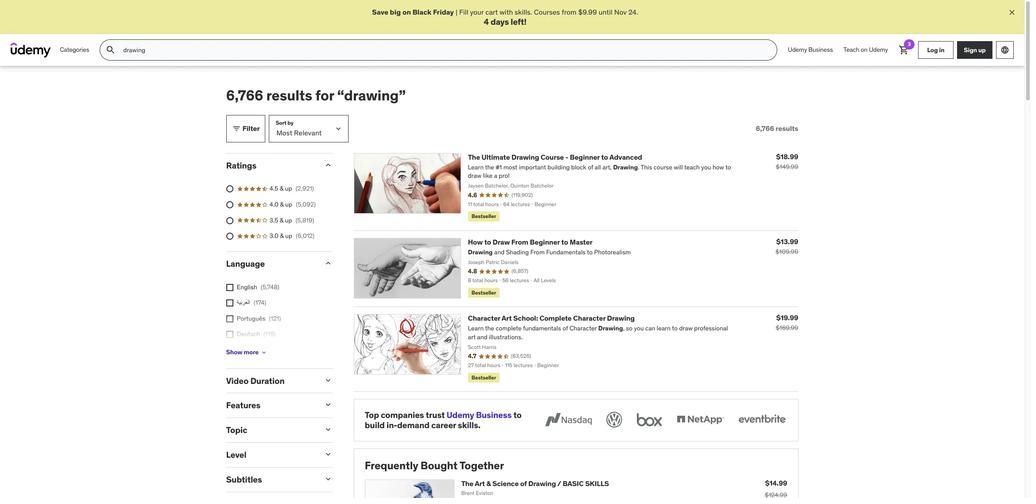 Task type: locate. For each thing, give the bounding box(es) containing it.
4.0
[[270, 201, 279, 209]]

up for (6,012)
[[285, 232, 292, 240]]

frequently
[[365, 459, 418, 473]]

character left the school:
[[468, 314, 500, 323]]

1 vertical spatial the
[[461, 480, 474, 489]]

1 horizontal spatial 6,766
[[756, 124, 774, 133]]

results inside status
[[776, 124, 799, 133]]

& right 4.0
[[280, 201, 284, 209]]

udemy business link
[[783, 40, 838, 61], [447, 410, 512, 421]]

fill
[[459, 8, 468, 16]]

4.5
[[270, 185, 278, 193]]

3
[[908, 41, 911, 47]]

show more
[[226, 349, 259, 357]]

beginner right -
[[570, 153, 600, 162]]

(121)
[[269, 315, 281, 323]]

art up eviston
[[475, 480, 485, 489]]

small image for subtitles
[[324, 475, 332, 484]]

skills. right career
[[458, 421, 481, 431]]

up for (2,921)
[[285, 185, 292, 193]]

the left ultimate
[[468, 153, 480, 162]]

top companies trust udemy business
[[365, 410, 512, 421]]

courses
[[534, 8, 560, 16]]

volkswagen image
[[604, 411, 624, 430]]

on
[[403, 8, 411, 16], [861, 46, 868, 54]]

1 vertical spatial art
[[475, 480, 485, 489]]

big
[[390, 8, 401, 16]]

until
[[599, 8, 613, 16]]

1 horizontal spatial art
[[502, 314, 512, 323]]

cart
[[485, 8, 498, 16]]

skills. inside to build in-demand career skills.
[[458, 421, 481, 431]]

1 horizontal spatial on
[[861, 46, 868, 54]]

how to draw from beginner to master link
[[468, 238, 593, 247]]

netapp image
[[675, 411, 726, 430]]

العربية (174)
[[237, 299, 266, 307]]

0 horizontal spatial results
[[266, 86, 312, 105]]

1 vertical spatial xsmall image
[[226, 316, 233, 323]]

xsmall image up show
[[226, 332, 233, 339]]

results left "for"
[[266, 86, 312, 105]]

art inside the art & science of drawing / basic skills brent eviston
[[475, 480, 485, 489]]

(5,748)
[[261, 283, 279, 291]]

1 vertical spatial xsmall image
[[226, 332, 233, 339]]

up right 4.0
[[285, 201, 292, 209]]

0 horizontal spatial udemy business link
[[447, 410, 512, 421]]

from
[[511, 238, 528, 247]]

small image for video duration
[[324, 376, 332, 385]]

teach
[[844, 46, 860, 54]]

advanced
[[610, 153, 642, 162]]

skills. inside save big on black friday | fill your cart with skills. courses from $9.99 until nov 24. 4 days left!
[[515, 8, 532, 16]]

$18.99 $149.99
[[776, 152, 799, 171]]

video duration
[[226, 376, 285, 387]]

0 vertical spatial beginner
[[570, 153, 600, 162]]

0 vertical spatial small image
[[232, 124, 241, 133]]

0 vertical spatial results
[[266, 86, 312, 105]]

for
[[315, 86, 334, 105]]

the art & science of drawing / basic skills brent eviston
[[461, 480, 609, 497]]

black
[[413, 8, 432, 16]]

from
[[562, 8, 577, 16]]

xsmall image left english
[[226, 284, 233, 291]]

submit search image
[[106, 45, 116, 55]]

how to draw from beginner to master
[[468, 238, 593, 247]]

0 vertical spatial xsmall image
[[226, 284, 233, 291]]

6,766
[[226, 86, 263, 105], [756, 124, 774, 133]]

drawing inside the art & science of drawing / basic skills brent eviston
[[528, 480, 556, 489]]

up
[[979, 46, 986, 54], [285, 185, 292, 193], [285, 201, 292, 209], [285, 216, 292, 224], [285, 232, 292, 240]]

xsmall image
[[226, 284, 233, 291], [226, 316, 233, 323]]

& right 4.5
[[280, 185, 284, 193]]

results for 6,766 results
[[776, 124, 799, 133]]

beginner right from
[[530, 238, 560, 247]]

0 vertical spatial art
[[502, 314, 512, 323]]

0 horizontal spatial 6,766
[[226, 86, 263, 105]]

xsmall image for العربية
[[226, 300, 233, 307]]

the for the art & science of drawing / basic skills brent eviston
[[461, 480, 474, 489]]

skills.
[[515, 8, 532, 16], [458, 421, 481, 431]]

udemy business link right trust
[[447, 410, 512, 421]]

drawing for the art & science of drawing / basic skills brent eviston
[[528, 480, 556, 489]]

0 horizontal spatial udemy
[[447, 410, 474, 421]]

up for (5,092)
[[285, 201, 292, 209]]

2 vertical spatial xsmall image
[[260, 349, 268, 356]]

character right complete
[[573, 314, 606, 323]]

art
[[502, 314, 512, 323], [475, 480, 485, 489]]

art left the school:
[[502, 314, 512, 323]]

0 horizontal spatial character
[[468, 314, 500, 323]]

character art school: complete character drawing
[[468, 314, 635, 323]]

small image
[[232, 124, 241, 133], [324, 401, 332, 410], [324, 426, 332, 435]]

1 vertical spatial drawing
[[607, 314, 635, 323]]

2 small image from the top
[[324, 259, 332, 268]]

العربية
[[237, 299, 250, 307]]

0 horizontal spatial art
[[475, 480, 485, 489]]

art for character
[[502, 314, 512, 323]]

the ultimate drawing course - beginner to advanced
[[468, 153, 642, 162]]

1 vertical spatial business
[[476, 410, 512, 421]]

español
[[237, 346, 259, 354]]

& for 4.0
[[280, 201, 284, 209]]

up right "3.5"
[[285, 216, 292, 224]]

udemy business
[[788, 46, 833, 54]]

0 vertical spatial xsmall image
[[226, 300, 233, 307]]

$149.99
[[776, 163, 799, 171]]

$19.99 $169.99
[[776, 314, 799, 332]]

language button
[[226, 259, 317, 269]]

0 vertical spatial 6,766
[[226, 86, 263, 105]]

log
[[927, 46, 938, 54]]

udemy image
[[11, 43, 51, 58]]

3.5 & up (5,819)
[[270, 216, 314, 224]]

small image for level
[[324, 451, 332, 459]]

master
[[570, 238, 593, 247]]

box image
[[635, 411, 664, 430]]

to
[[601, 153, 608, 162], [484, 238, 491, 247], [561, 238, 568, 247], [514, 410, 522, 421]]

1 xsmall image from the top
[[226, 284, 233, 291]]

character art school: complete character drawing link
[[468, 314, 635, 323]]

on right big
[[403, 8, 411, 16]]

xsmall image left العربية
[[226, 300, 233, 307]]

log in
[[927, 46, 945, 54]]

1 horizontal spatial character
[[573, 314, 606, 323]]

1 horizontal spatial skills.
[[515, 8, 532, 16]]

xsmall image left português
[[226, 316, 233, 323]]

(5,819)
[[296, 216, 314, 224]]

your
[[470, 8, 484, 16]]

teach on udemy
[[844, 46, 888, 54]]

to build in-demand career skills.
[[365, 410, 522, 431]]

on right teach
[[861, 46, 868, 54]]

draw
[[493, 238, 510, 247]]

xsmall image inside show more "button"
[[260, 349, 268, 356]]

1 character from the left
[[468, 314, 500, 323]]

1 vertical spatial 6,766
[[756, 124, 774, 133]]

school:
[[513, 314, 538, 323]]

& right "3.5"
[[280, 216, 284, 224]]

& for 3.5
[[280, 216, 284, 224]]

1 vertical spatial small image
[[324, 401, 332, 410]]

nasdaq image
[[543, 411, 594, 430]]

2 vertical spatial drawing
[[528, 480, 556, 489]]

0 horizontal spatial on
[[403, 8, 411, 16]]

1 horizontal spatial udemy business link
[[783, 40, 838, 61]]

$9.99
[[578, 8, 597, 16]]

5 small image from the top
[[324, 475, 332, 484]]

up right 3.0
[[285, 232, 292, 240]]

the ultimate drawing course - beginner to advanced link
[[468, 153, 642, 162]]

close image
[[1008, 8, 1017, 17]]

small image
[[324, 161, 332, 169], [324, 259, 332, 268], [324, 376, 332, 385], [324, 451, 332, 459], [324, 475, 332, 484]]

results for 6,766 results for "drawing"
[[266, 86, 312, 105]]

the inside the art & science of drawing / basic skills brent eviston
[[461, 480, 474, 489]]

0 vertical spatial udemy business link
[[783, 40, 838, 61]]

the up brent
[[461, 480, 474, 489]]

1 horizontal spatial beginner
[[570, 153, 600, 162]]

0 horizontal spatial skills.
[[458, 421, 481, 431]]

(5,092)
[[296, 201, 316, 209]]

1 horizontal spatial business
[[809, 46, 833, 54]]

0 vertical spatial skills.
[[515, 8, 532, 16]]

results up $18.99 at the top right of the page
[[776, 124, 799, 133]]

6,766 inside status
[[756, 124, 774, 133]]

udemy
[[788, 46, 807, 54], [869, 46, 888, 54], [447, 410, 474, 421]]

up right sign on the right
[[979, 46, 986, 54]]

ratings button
[[226, 160, 317, 171]]

1 vertical spatial on
[[861, 46, 868, 54]]

1 horizontal spatial results
[[776, 124, 799, 133]]

& inside the art & science of drawing / basic skills brent eviston
[[487, 480, 491, 489]]

6,766 results
[[756, 124, 799, 133]]

português (121)
[[237, 315, 281, 323]]

results
[[266, 86, 312, 105], [776, 124, 799, 133]]

xsmall image
[[226, 300, 233, 307], [226, 332, 233, 339], [260, 349, 268, 356]]

4 small image from the top
[[324, 451, 332, 459]]

& right 3.0
[[280, 232, 284, 240]]

6,766 for 6,766 results for "drawing"
[[226, 86, 263, 105]]

skills. up left!
[[515, 8, 532, 16]]

1 small image from the top
[[324, 161, 332, 169]]

& up eviston
[[487, 480, 491, 489]]

xsmall image right the "more"
[[260, 349, 268, 356]]

science
[[492, 480, 519, 489]]

together
[[460, 459, 504, 473]]

udemy business link left teach
[[783, 40, 838, 61]]

português
[[237, 315, 265, 323]]

0 vertical spatial business
[[809, 46, 833, 54]]

$13.99
[[776, 237, 799, 246]]

2 vertical spatial small image
[[324, 426, 332, 435]]

up inside sign up link
[[979, 46, 986, 54]]

1 vertical spatial results
[[776, 124, 799, 133]]

1 vertical spatial beginner
[[530, 238, 560, 247]]

3 small image from the top
[[324, 376, 332, 385]]

1 vertical spatial skills.
[[458, 421, 481, 431]]

3.5
[[270, 216, 278, 224]]

3 link
[[894, 40, 915, 61]]

2 horizontal spatial udemy
[[869, 46, 888, 54]]

0 vertical spatial the
[[468, 153, 480, 162]]

2 xsmall image from the top
[[226, 316, 233, 323]]

art for the
[[475, 480, 485, 489]]

up right 4.5
[[285, 185, 292, 193]]

0 vertical spatial on
[[403, 8, 411, 16]]



Task type: describe. For each thing, give the bounding box(es) containing it.
filter button
[[226, 115, 266, 142]]

small image inside filter button
[[232, 124, 241, 133]]

topic button
[[226, 425, 317, 436]]

nov
[[614, 8, 627, 16]]

eventbrite image
[[737, 411, 787, 430]]

ultimate
[[482, 153, 510, 162]]

small image for language
[[324, 259, 332, 268]]

deutsch
[[237, 331, 260, 339]]

1 horizontal spatial udemy
[[788, 46, 807, 54]]

0 horizontal spatial beginner
[[530, 238, 560, 247]]

course
[[541, 153, 564, 162]]

(6,012)
[[296, 232, 315, 240]]

the art & science of drawing / basic skills link
[[461, 480, 609, 489]]

(116)
[[264, 331, 276, 339]]

$13.99 $109.99
[[776, 237, 799, 256]]

show
[[226, 349, 242, 357]]

left!
[[511, 17, 527, 27]]

on inside save big on black friday | fill your cart with skills. courses from $9.99 until nov 24. 4 days left!
[[403, 8, 411, 16]]

of
[[520, 480, 527, 489]]

2 character from the left
[[573, 314, 606, 323]]

the for the ultimate drawing course - beginner to advanced
[[468, 153, 480, 162]]

filter
[[243, 124, 260, 133]]

log in link
[[918, 41, 954, 59]]

3.0 & up (6,012)
[[270, 232, 315, 240]]

eviston
[[476, 490, 493, 497]]

small image for features
[[324, 401, 332, 410]]

career
[[431, 421, 456, 431]]

$19.99
[[777, 314, 799, 323]]

friday
[[433, 8, 454, 16]]

small image for topic
[[324, 426, 332, 435]]

xsmall image for english
[[226, 284, 233, 291]]

level
[[226, 450, 246, 461]]

days
[[491, 17, 509, 27]]

shopping cart with 3 items image
[[899, 45, 910, 55]]

drawing for character art school: complete character drawing
[[607, 314, 635, 323]]

up for (5,819)
[[285, 216, 292, 224]]

companies
[[381, 410, 424, 421]]

video
[[226, 376, 249, 387]]

english
[[237, 283, 257, 291]]

ratings
[[226, 160, 257, 171]]

$14.99
[[765, 479, 787, 488]]

teach on udemy link
[[838, 40, 894, 61]]

6,766 results status
[[756, 124, 799, 133]]

& for 4.5
[[280, 185, 284, 193]]

duration
[[250, 376, 285, 387]]

sign
[[964, 46, 977, 54]]

choose a language image
[[1001, 46, 1010, 55]]

features
[[226, 401, 261, 411]]

(2,921)
[[296, 185, 314, 193]]

build
[[365, 421, 385, 431]]

small image for ratings
[[324, 161, 332, 169]]

skills
[[585, 480, 609, 489]]

4
[[484, 17, 489, 27]]

how
[[468, 238, 483, 247]]

features button
[[226, 401, 317, 411]]

(174)
[[254, 299, 266, 307]]

$109.99
[[776, 248, 799, 256]]

complete
[[540, 314, 572, 323]]

demand
[[397, 421, 430, 431]]

6,766 for 6,766 results
[[756, 124, 774, 133]]

1 vertical spatial udemy business link
[[447, 410, 512, 421]]

4.0 & up (5,092)
[[270, 201, 316, 209]]

4.5 & up (2,921)
[[270, 185, 314, 193]]

categories
[[60, 46, 89, 54]]

6,766 results for "drawing"
[[226, 86, 406, 105]]

bought
[[421, 459, 458, 473]]

subtitles
[[226, 475, 262, 485]]

xsmall image for português
[[226, 316, 233, 323]]

/
[[557, 480, 561, 489]]

to inside to build in-demand career skills.
[[514, 410, 522, 421]]

english (5,748)
[[237, 283, 279, 291]]

subtitles button
[[226, 475, 317, 485]]

in-
[[387, 421, 397, 431]]

3.0
[[270, 232, 279, 240]]

save big on black friday | fill your cart with skills. courses from $9.99 until nov 24. 4 days left!
[[372, 8, 638, 27]]

topic
[[226, 425, 247, 436]]

|
[[456, 8, 458, 16]]

sign up
[[964, 46, 986, 54]]

-
[[566, 153, 568, 162]]

sign up link
[[957, 41, 993, 59]]

0 horizontal spatial business
[[476, 410, 512, 421]]

Search for anything text field
[[122, 43, 766, 58]]

save
[[372, 8, 388, 16]]

xsmall image for deutsch
[[226, 332, 233, 339]]

in
[[939, 46, 945, 54]]

"drawing"
[[337, 86, 406, 105]]

categories button
[[54, 40, 95, 61]]

more
[[244, 349, 259, 357]]

deutsch (116)
[[237, 331, 276, 339]]

24.
[[628, 8, 638, 16]]

with
[[500, 8, 513, 16]]

& for 3.0
[[280, 232, 284, 240]]

$169.99
[[776, 324, 799, 332]]

trust
[[426, 410, 445, 421]]

0 vertical spatial drawing
[[512, 153, 539, 162]]

language
[[226, 259, 265, 269]]



Task type: vqa. For each thing, say whether or not it's contained in the screenshot.
bottom on
yes



